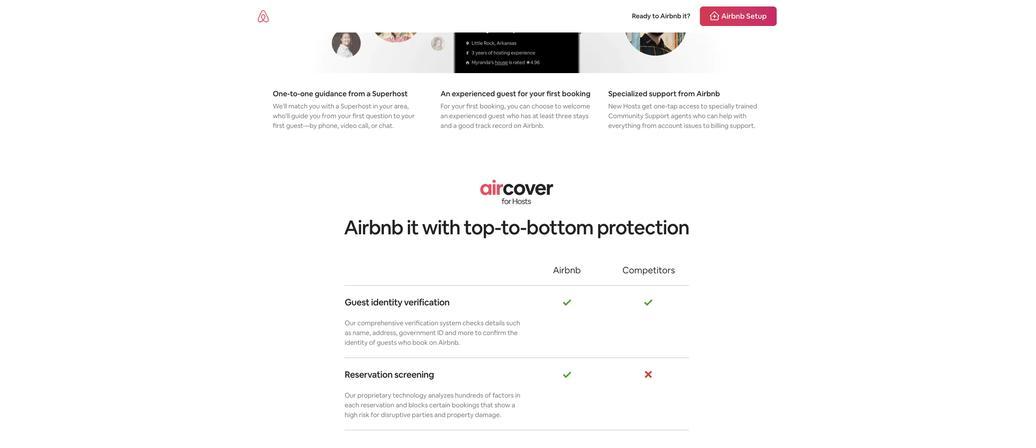 Task type: vqa. For each thing, say whether or not it's contained in the screenshot.
"guide"
yes



Task type: locate. For each thing, give the bounding box(es) containing it.
your down area,
[[401, 112, 415, 120]]

your up video
[[338, 112, 351, 120]]

reservation
[[361, 401, 394, 410]]

1 vertical spatial of
[[485, 391, 491, 400]]

0 horizontal spatial with
[[321, 102, 334, 111]]

airbnb. down 'id' on the bottom of the page
[[438, 339, 460, 347]]

airbnb inside the specialized support from airbnb new hosts get one-tap access to specially trained community support agents who can help with everything from account issues to billing support.
[[697, 89, 720, 98]]

confirm
[[483, 329, 506, 337]]

show
[[495, 401, 510, 410]]

1 horizontal spatial who
[[507, 112, 520, 120]]

area,
[[394, 102, 409, 111]]

of up that
[[485, 391, 491, 400]]

with up support.
[[734, 112, 747, 120]]

checks
[[463, 319, 484, 328]]

1 vertical spatial guest
[[488, 112, 505, 120]]

to down area,
[[394, 112, 400, 120]]

welcome
[[563, 102, 590, 111]]

0 horizontal spatial in
[[373, 102, 378, 111]]

who left book at the bottom of the page
[[398, 339, 411, 347]]

on right book at the bottom of the page
[[429, 339, 437, 347]]

1 horizontal spatial identity
[[371, 297, 402, 308]]

for down reservation
[[371, 411, 380, 420]]

1 horizontal spatial airbnb.
[[523, 121, 545, 130]]

agents
[[671, 112, 692, 120]]

video
[[340, 121, 357, 130]]

0 vertical spatial on
[[514, 121, 522, 130]]

aircover for hosts logo image
[[480, 180, 553, 207], [480, 180, 553, 207]]

1 vertical spatial with
[[734, 112, 747, 120]]

can inside an experienced guest for your first booking for your first booking, you can choose to welcome an experienced guest who has at least three stays and a good track record on airbnb.
[[520, 102, 530, 111]]

0 horizontal spatial on
[[429, 339, 437, 347]]

1 horizontal spatial in
[[515, 391, 520, 400]]

record
[[493, 121, 512, 130]]

2 our from the top
[[345, 391, 356, 400]]

of down name,
[[369, 339, 375, 347]]

1 vertical spatial verification
[[405, 319, 438, 328]]

1 vertical spatial can
[[707, 112, 718, 120]]

booking
[[562, 89, 591, 98]]

you right "guide"
[[310, 112, 321, 120]]

identity inside our comprehensive verification system checks details such as name, address, government id and more to confirm the identity of guests who book on airbnb.
[[345, 339, 368, 347]]

from up phone,
[[322, 112, 336, 120]]

government
[[399, 329, 436, 337]]

guest
[[497, 89, 516, 98], [488, 112, 505, 120]]

can up has at the right of page
[[520, 102, 530, 111]]

can
[[520, 102, 530, 111], [707, 112, 718, 120]]

2 horizontal spatial with
[[734, 112, 747, 120]]

our inside our comprehensive verification system checks details such as name, address, government id and more to confirm the identity of guests who book on airbnb.
[[345, 319, 356, 328]]

trained
[[736, 102, 757, 111]]

issues
[[684, 121, 702, 130]]

technology
[[393, 391, 427, 400]]

hosts
[[623, 102, 641, 111]]

a inside our proprietary technology analyzes hundreds of factors in each reservation and blocks certain bookings that show a high risk for disruptive parties and property damage.
[[512, 401, 515, 410]]

1 vertical spatial superhost
[[341, 102, 371, 111]]

for
[[518, 89, 528, 98], [371, 411, 380, 420]]

1 horizontal spatial on
[[514, 121, 522, 130]]

1 vertical spatial our
[[345, 391, 356, 400]]

in up question on the top of page
[[373, 102, 378, 111]]

with right it
[[422, 215, 460, 240]]

ready
[[632, 12, 651, 20]]

1 vertical spatial on
[[429, 339, 437, 347]]

who left has at the right of page
[[507, 112, 520, 120]]

our up as
[[345, 319, 356, 328]]

superhost up video
[[341, 102, 371, 111]]

verification
[[404, 297, 450, 308], [405, 319, 438, 328]]

superhost
[[372, 89, 408, 98], [341, 102, 371, 111]]

1 horizontal spatial for
[[518, 89, 528, 98]]

0 vertical spatial in
[[373, 102, 378, 111]]

new
[[609, 102, 622, 111]]

specialized support from airbnb new hosts get one-tap access to specially trained community support agents who can help with everything from account issues to billing support.
[[609, 89, 757, 130]]

a smiling superhost in the airbnb app. text informs us that her name is myranda, she has three years' experience hosting in little rock, and her airbnb rating is 4.96 stars out of 5. image
[[257, 0, 777, 73], [257, 0, 777, 73]]

airbnb
[[721, 11, 745, 21], [661, 12, 681, 20], [697, 89, 720, 98], [344, 215, 403, 240], [553, 265, 581, 276]]

of
[[369, 339, 375, 347], [485, 391, 491, 400]]

and down certain at bottom left
[[434, 411, 446, 420]]

1 horizontal spatial superhost
[[372, 89, 408, 98]]

identity down name,
[[345, 339, 368, 347]]

and
[[441, 121, 452, 130], [445, 329, 456, 337], [396, 401, 407, 410], [434, 411, 446, 420]]

0 horizontal spatial of
[[369, 339, 375, 347]]

specially
[[709, 102, 734, 111]]

to down checks on the left
[[475, 329, 482, 337]]

1 horizontal spatial can
[[707, 112, 718, 120]]

first
[[547, 89, 561, 98], [466, 102, 478, 111], [353, 112, 365, 120], [273, 121, 285, 130]]

match
[[288, 102, 308, 111]]

0 horizontal spatial identity
[[345, 339, 368, 347]]

from
[[348, 89, 365, 98], [678, 89, 695, 98], [322, 112, 336, 120], [642, 121, 657, 130]]

0 horizontal spatial for
[[371, 411, 380, 420]]

to left billing
[[703, 121, 710, 130]]

billing
[[711, 121, 729, 130]]

to right ready
[[652, 12, 659, 20]]

question
[[366, 112, 392, 120]]

who up issues
[[693, 112, 706, 120]]

experienced up booking,
[[452, 89, 495, 98]]

stays
[[573, 112, 589, 120]]

verification up government
[[405, 319, 438, 328]]

1 our from the top
[[345, 319, 356, 328]]

1 vertical spatial in
[[515, 391, 520, 400]]

such
[[506, 319, 520, 328]]

airbnb. down at
[[523, 121, 545, 130]]

setup
[[746, 11, 767, 21]]

0 vertical spatial airbnb.
[[523, 121, 545, 130]]

you right booking,
[[507, 102, 518, 111]]

identity up comprehensive
[[371, 297, 402, 308]]

airbnb up specially
[[697, 89, 720, 98]]

track
[[476, 121, 491, 130]]

airbnb. inside an experienced guest for your first booking for your first booking, you can choose to welcome an experienced guest who has at least three stays and a good track record on airbnb.
[[523, 121, 545, 130]]

you down "one"
[[309, 102, 320, 111]]

0 vertical spatial of
[[369, 339, 375, 347]]

a right show
[[512, 401, 515, 410]]

0 vertical spatial identity
[[371, 297, 402, 308]]

reservation
[[345, 369, 393, 380]]

and down the system
[[445, 329, 456, 337]]

0 vertical spatial with
[[321, 102, 334, 111]]

for
[[441, 102, 450, 111]]

to up the three
[[555, 102, 562, 111]]

with down guidance
[[321, 102, 334, 111]]

guest down booking,
[[488, 112, 505, 120]]

0 vertical spatial our
[[345, 319, 356, 328]]

2 vertical spatial with
[[422, 215, 460, 240]]

superhost up area,
[[372, 89, 408, 98]]

more
[[458, 329, 474, 337]]

a left good
[[453, 121, 457, 130]]

on
[[514, 121, 522, 130], [429, 339, 437, 347]]

0 horizontal spatial who
[[398, 339, 411, 347]]

risk
[[359, 411, 369, 420]]

2 horizontal spatial who
[[693, 112, 706, 120]]

reservation screening
[[345, 369, 434, 380]]

1 vertical spatial identity
[[345, 339, 368, 347]]

airbnb left setup
[[721, 11, 745, 21]]

0 horizontal spatial can
[[520, 102, 530, 111]]

one
[[300, 89, 313, 98]]

our for each
[[345, 391, 356, 400]]

airbnb left it
[[344, 215, 403, 240]]

can up billing
[[707, 112, 718, 120]]

0 vertical spatial can
[[520, 102, 530, 111]]

to
[[652, 12, 659, 20], [555, 102, 562, 111], [701, 102, 707, 111], [394, 112, 400, 120], [703, 121, 710, 130], [475, 329, 482, 337]]

1 vertical spatial experienced
[[449, 112, 487, 120]]

1 horizontal spatial with
[[422, 215, 460, 240]]

a
[[367, 89, 371, 98], [336, 102, 339, 111], [453, 121, 457, 130], [512, 401, 515, 410]]

first up call,
[[353, 112, 365, 120]]

your
[[530, 89, 545, 98], [379, 102, 393, 111], [452, 102, 465, 111], [338, 112, 351, 120], [401, 112, 415, 120]]

and down an
[[441, 121, 452, 130]]

support.
[[730, 121, 756, 130]]

in inside our proprietary technology analyzes hundreds of factors in each reservation and blocks certain bookings that show a high risk for disruptive parties and property damage.
[[515, 391, 520, 400]]

on down has at the right of page
[[514, 121, 522, 130]]

your up the choose
[[530, 89, 545, 98]]

competitors included image
[[643, 297, 653, 307]]

identity
[[371, 297, 402, 308], [345, 339, 368, 347]]

in right factors
[[515, 391, 520, 400]]

verification inside our comprehensive verification system checks details such as name, address, government id and more to confirm the identity of guests who book on airbnb.
[[405, 319, 438, 328]]

damage.
[[475, 411, 501, 420]]

our up each
[[345, 391, 356, 400]]

our inside our proprietary technology analyzes hundreds of factors in each reservation and blocks certain bookings that show a high risk for disruptive parties and property damage.
[[345, 391, 356, 400]]

1 vertical spatial for
[[371, 411, 380, 420]]

0 horizontal spatial airbnb.
[[438, 339, 460, 347]]

airbnb up airbnb included icon
[[553, 265, 581, 276]]

1 vertical spatial airbnb.
[[438, 339, 460, 347]]

on inside an experienced guest for your first booking for your first booking, you can choose to welcome an experienced guest who has at least three stays and a good track record on airbnb.
[[514, 121, 522, 130]]

for inside an experienced guest for your first booking for your first booking, you can choose to welcome an experienced guest who has at least three stays and a good track record on airbnb.
[[518, 89, 528, 98]]

experienced up good
[[449, 112, 487, 120]]

guide
[[291, 112, 308, 120]]

for up has at the right of page
[[518, 89, 528, 98]]

0 vertical spatial superhost
[[372, 89, 408, 98]]

good
[[458, 121, 474, 130]]

0 vertical spatial experienced
[[452, 89, 495, 98]]

for inside our proprietary technology analyzes hundreds of factors in each reservation and blocks certain bookings that show a high risk for disruptive parties and property damage.
[[371, 411, 380, 420]]

1 horizontal spatial of
[[485, 391, 491, 400]]

choose
[[532, 102, 554, 111]]

guests
[[377, 339, 397, 347]]

your right for
[[452, 102, 465, 111]]

get
[[642, 102, 652, 111]]

0 vertical spatial verification
[[404, 297, 450, 308]]

you
[[309, 102, 320, 111], [507, 102, 518, 111], [310, 112, 321, 120]]

0 vertical spatial for
[[518, 89, 528, 98]]

our
[[345, 319, 356, 328], [345, 391, 356, 400]]

you inside an experienced guest for your first booking for your first booking, you can choose to welcome an experienced guest who has at least three stays and a good track record on airbnb.
[[507, 102, 518, 111]]

guest—by
[[286, 121, 317, 130]]

airbnb inside 'link'
[[721, 11, 745, 21]]

verification up our comprehensive verification system checks details such as name, address, government id and more to confirm the identity of guests who book on airbnb.
[[404, 297, 450, 308]]

analyzes
[[428, 391, 454, 400]]

airbnb for airbnb setup
[[721, 11, 745, 21]]

guest up booking,
[[497, 89, 516, 98]]

that
[[481, 401, 493, 410]]



Task type: describe. For each thing, give the bounding box(es) containing it.
high
[[345, 411, 358, 420]]

a up question on the top of page
[[367, 89, 371, 98]]

help
[[719, 112, 732, 120]]

guidance
[[315, 89, 347, 98]]

the
[[508, 329, 518, 337]]

competitors not included image
[[643, 370, 653, 379]]

0 horizontal spatial superhost
[[341, 102, 371, 111]]

and inside our comprehensive verification system checks details such as name, address, government id and more to confirm the identity of guests who book on airbnb.
[[445, 329, 456, 337]]

proprietary
[[357, 391, 391, 400]]

system
[[440, 319, 461, 328]]

one-
[[654, 102, 668, 111]]

call,
[[358, 121, 370, 130]]

disruptive
[[381, 411, 411, 420]]

airbnb. inside our comprehensive verification system checks details such as name, address, government id and more to confirm the identity of guests who book on airbnb.
[[438, 339, 460, 347]]

has
[[521, 112, 531, 120]]

airbnb homepage image
[[257, 10, 270, 23]]

phone,
[[318, 121, 339, 130]]

airbnb included image
[[562, 297, 572, 307]]

our for name,
[[345, 319, 356, 328]]

to inside the one-to-one guidance from a superhost we'll match you with a superhost in your area, who'll guide you from your first question to your first guest—by phone, video call, or chat.
[[394, 112, 400, 120]]

one-
[[273, 89, 290, 98]]

we'll
[[273, 102, 287, 111]]

first up the choose
[[547, 89, 561, 98]]

airbnb for airbnb it with top‑to‑bottom protection
[[344, 215, 403, 240]]

community
[[609, 112, 644, 120]]

support
[[649, 89, 677, 98]]

each
[[345, 401, 359, 410]]

from down support
[[642, 121, 657, 130]]

airbnb setup
[[721, 11, 767, 21]]

top‑to‑bottom
[[464, 215, 594, 240]]

three
[[556, 112, 572, 120]]

screening
[[394, 369, 434, 380]]

access
[[679, 102, 700, 111]]

or
[[371, 121, 378, 130]]

parties
[[412, 411, 433, 420]]

can inside the specialized support from airbnb new hosts get one-tap access to specially trained community support agents who can help with everything from account issues to billing support.
[[707, 112, 718, 120]]

who'll
[[273, 112, 290, 120]]

of inside our comprehensive verification system checks details such as name, address, government id and more to confirm the identity of guests who book on airbnb.
[[369, 339, 375, 347]]

account
[[658, 121, 683, 130]]

with inside the specialized support from airbnb new hosts get one-tap access to specially trained community support agents who can help with everything from account issues to billing support.
[[734, 112, 747, 120]]

to right access
[[701, 102, 707, 111]]

property
[[447, 411, 474, 420]]

to-
[[290, 89, 300, 98]]

airbnb setup link
[[700, 7, 777, 26]]

our comprehensive verification system checks details such as name, address, government id and more to confirm the identity of guests who book on airbnb.
[[345, 319, 520, 347]]

protection
[[597, 215, 689, 240]]

everything
[[609, 121, 641, 130]]

from up access
[[678, 89, 695, 98]]

guest identity verification
[[345, 297, 450, 308]]

factors
[[493, 391, 514, 400]]

a down guidance
[[336, 102, 339, 111]]

guest
[[345, 297, 369, 308]]

airbnb included image
[[562, 370, 572, 379]]

it?
[[683, 12, 691, 20]]

an
[[441, 112, 448, 120]]

certain
[[429, 401, 450, 410]]

verification for identity
[[404, 297, 450, 308]]

name,
[[353, 329, 371, 337]]

with inside the one-to-one guidance from a superhost we'll match you with a superhost in your area, who'll guide you from your first question to your first guest—by phone, video call, or chat.
[[321, 102, 334, 111]]

on inside our comprehensive verification system checks details such as name, address, government id and more to confirm the identity of guests who book on airbnb.
[[429, 339, 437, 347]]

least
[[540, 112, 554, 120]]

booking,
[[480, 102, 506, 111]]

book
[[413, 339, 428, 347]]

our proprietary technology analyzes hundreds of factors in each reservation and blocks certain bookings that show a high risk for disruptive parties and property damage.
[[345, 391, 520, 420]]

ready to airbnb it?
[[632, 12, 691, 20]]

an
[[441, 89, 450, 98]]

0 vertical spatial guest
[[497, 89, 516, 98]]

specialized
[[609, 89, 648, 98]]

first left booking,
[[466, 102, 478, 111]]

an experienced guest for your first booking for your first booking, you can choose to welcome an experienced guest who has at least three stays and a good track record on airbnb.
[[441, 89, 591, 130]]

verification for comprehensive
[[405, 319, 438, 328]]

hundreds
[[455, 391, 483, 400]]

who inside an experienced guest for your first booking for your first booking, you can choose to welcome an experienced guest who has at least three stays and a good track record on airbnb.
[[507, 112, 520, 120]]

and inside an experienced guest for your first booking for your first booking, you can choose to welcome an experienced guest who has at least three stays and a good track record on airbnb.
[[441, 121, 452, 130]]

airbnb left it?
[[661, 12, 681, 20]]

chat.
[[379, 121, 394, 130]]

airbnb it with top‑to‑bottom protection
[[344, 215, 689, 240]]

and up disruptive
[[396, 401, 407, 410]]

to inside an experienced guest for your first booking for your first booking, you can choose to welcome an experienced guest who has at least three stays and a good track record on airbnb.
[[555, 102, 562, 111]]

support
[[645, 112, 670, 120]]

at
[[533, 112, 539, 120]]

of inside our proprietary technology analyzes hundreds of factors in each reservation and blocks certain bookings that show a high risk for disruptive parties and property damage.
[[485, 391, 491, 400]]

bookings
[[452, 401, 479, 410]]

address,
[[372, 329, 398, 337]]

who inside our comprehensive verification system checks details such as name, address, government id and more to confirm the identity of guests who book on airbnb.
[[398, 339, 411, 347]]

in inside the one-to-one guidance from a superhost we'll match you with a superhost in your area, who'll guide you from your first question to your first guest—by phone, video call, or chat.
[[373, 102, 378, 111]]

first down who'll in the top of the page
[[273, 121, 285, 130]]

your up question on the top of page
[[379, 102, 393, 111]]

to inside our comprehensive verification system checks details such as name, address, government id and more to confirm the identity of guests who book on airbnb.
[[475, 329, 482, 337]]

as
[[345, 329, 351, 337]]

airbnb for airbnb
[[553, 265, 581, 276]]

details
[[485, 319, 505, 328]]

id
[[437, 329, 444, 337]]

comprehensive
[[357, 319, 404, 328]]

blocks
[[409, 401, 428, 410]]

tap
[[668, 102, 678, 111]]

it
[[407, 215, 419, 240]]

who inside the specialized support from airbnb new hosts get one-tap access to specially trained community support agents who can help with everything from account issues to billing support.
[[693, 112, 706, 120]]

competitors
[[623, 265, 675, 276]]

a inside an experienced guest for your first booking for your first booking, you can choose to welcome an experienced guest who has at least three stays and a good track record on airbnb.
[[453, 121, 457, 130]]

from right guidance
[[348, 89, 365, 98]]

one-to-one guidance from a superhost we'll match you with a superhost in your area, who'll guide you from your first question to your first guest—by phone, video call, or chat.
[[273, 89, 415, 130]]



